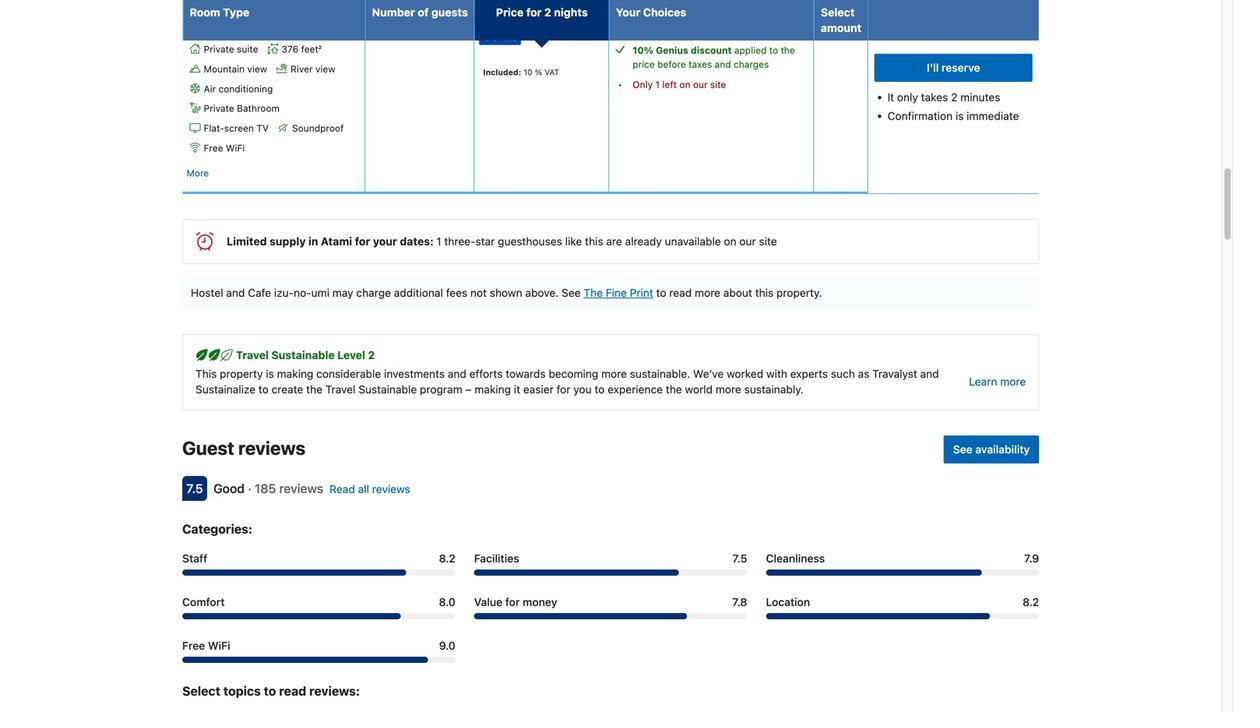 Task type: locate. For each thing, give the bounding box(es) containing it.
this left are
[[585, 235, 604, 248]]

staff
[[182, 552, 208, 565]]

0 horizontal spatial 8.2
[[439, 552, 456, 565]]

1 left left
[[656, 79, 660, 90]]

to
[[770, 45, 779, 56], [657, 286, 667, 299], [259, 383, 269, 396], [595, 383, 605, 396], [264, 684, 276, 699]]

see availability button
[[944, 436, 1040, 464]]

is down minutes
[[956, 110, 964, 122]]

good
[[214, 481, 245, 496]]

view right river
[[316, 63, 336, 74]]

for left the your
[[355, 235, 370, 248]]

7.5 left the good
[[187, 481, 203, 496]]

0 horizontal spatial travel
[[236, 349, 269, 362]]

additional
[[394, 286, 443, 299]]

travel sustainable level 2
[[236, 349, 375, 362]]

flat-screen tv
[[204, 123, 269, 134]]

your
[[373, 235, 397, 248]]

1 vertical spatial 10%
[[633, 45, 654, 56]]

money
[[523, 596, 558, 609]]

1 vertical spatial sustainable
[[359, 383, 417, 396]]

1 vertical spatial is
[[266, 367, 274, 380]]

is up create
[[266, 367, 274, 380]]

read right the print
[[670, 286, 692, 299]]

reviews up good · 185 reviews
[[238, 437, 306, 459]]

·
[[248, 481, 252, 496]]

of
[[418, 6, 429, 19]]

to right topics
[[264, 684, 276, 699]]

2 right level
[[368, 349, 375, 362]]

it only takes 2 minutes confirmation is immediate
[[888, 91, 1020, 122]]

on right unavailable
[[724, 235, 737, 248]]

1 horizontal spatial 7.5
[[733, 552, 748, 565]]

view
[[247, 63, 267, 74], [316, 63, 336, 74]]

1 horizontal spatial site
[[759, 235, 777, 248]]

learn more button
[[970, 374, 1026, 390]]

376 feet²
[[282, 44, 322, 55]]

wifi down flat-screen tv in the left top of the page
[[226, 143, 245, 153]]

0 vertical spatial 1
[[656, 79, 660, 90]]

free down comfort
[[182, 639, 205, 652]]

no
[[633, 10, 646, 21]]

0 horizontal spatial 2
[[368, 349, 375, 362]]

read down free wifi 9.0 meter
[[279, 684, 306, 699]]

1 view from the left
[[247, 63, 267, 74]]

making up create
[[277, 367, 314, 380]]

0 vertical spatial 10%
[[483, 11, 502, 21]]

0 vertical spatial travel
[[236, 349, 269, 362]]

value for money 7.8 meter
[[474, 613, 748, 620]]

see left the
[[562, 286, 581, 299]]

comfort
[[182, 596, 225, 609]]

worked
[[727, 367, 764, 380]]

cafe
[[248, 286, 271, 299]]

more right 'learn'
[[1001, 375, 1026, 388]]

for down becoming
[[557, 383, 571, 396]]

reviews right the 185
[[279, 481, 324, 496]]

to right the print
[[657, 286, 667, 299]]

private for private bathroom
[[204, 103, 234, 114]]

0 horizontal spatial read
[[279, 684, 306, 699]]

1 horizontal spatial 10%
[[633, 45, 654, 56]]

1 horizontal spatial making
[[475, 383, 511, 396]]

free wifi down flat-
[[204, 143, 245, 153]]

0 vertical spatial site
[[711, 79, 727, 90]]

select up amount
[[821, 6, 855, 19]]

1 vertical spatial 8.2
[[1023, 596, 1040, 609]]

and down discount
[[715, 59, 731, 70]]

reviews right all
[[372, 483, 410, 496]]

2 left nights
[[545, 6, 552, 19]]

included:
[[483, 67, 522, 77]]

1 left three-
[[437, 235, 442, 248]]

0 horizontal spatial on
[[680, 79, 691, 90]]

0 vertical spatial private
[[204, 44, 234, 55]]

to inside 'applied to the price before taxes and charges'
[[770, 45, 779, 56]]

2 for it only takes 2 minutes confirmation is immediate
[[952, 91, 958, 104]]

with
[[767, 367, 788, 380]]

1 horizontal spatial read
[[670, 286, 692, 299]]

view down suite
[[247, 63, 267, 74]]

1 private from the top
[[204, 44, 234, 55]]

izu-
[[274, 286, 294, 299]]

more up experience
[[602, 367, 627, 380]]

2 right takes
[[952, 91, 958, 104]]

1 horizontal spatial sustainable
[[359, 383, 417, 396]]

see left availability
[[954, 443, 973, 456]]

sustainalize
[[196, 383, 256, 396]]

2 inside it only takes 2 minutes confirmation is immediate
[[952, 91, 958, 104]]

only
[[633, 79, 653, 90]]

making down efforts
[[475, 383, 511, 396]]

left
[[663, 79, 677, 90]]

river
[[291, 63, 313, 74]]

for inside this property is making considerable investments and efforts towards becoming more sustainable. we've worked with experts such as travalyst and sustainalize to create the travel sustainable program – making it easier for you to experience the world more sustainably.
[[557, 383, 571, 396]]

and right travalyst
[[921, 367, 940, 380]]

2 vertical spatial 2
[[368, 349, 375, 362]]

1 horizontal spatial our
[[740, 235, 756, 248]]

facilities 7.5 meter
[[474, 570, 748, 576]]

i'll reserve button
[[875, 54, 1033, 82]]

7.5
[[187, 481, 203, 496], [733, 552, 748, 565]]

sustainable up create
[[272, 349, 335, 362]]

wifi down comfort
[[208, 639, 230, 652]]

free wifi
[[204, 143, 245, 153], [182, 639, 230, 652]]

2 horizontal spatial the
[[781, 45, 795, 56]]

0 horizontal spatial view
[[247, 63, 267, 74]]

select inside select amount
[[821, 6, 855, 19]]

7.5 up 7.8 on the bottom right
[[733, 552, 748, 565]]

select left topics
[[182, 684, 221, 699]]

conditioning
[[219, 83, 273, 94]]

0 horizontal spatial is
[[266, 367, 274, 380]]

our down taxes
[[693, 79, 708, 90]]

0 horizontal spatial this
[[585, 235, 604, 248]]

read all reviews
[[330, 483, 410, 496]]

property.
[[777, 286, 822, 299]]

hostel
[[191, 286, 223, 299]]

2
[[545, 6, 552, 19], [952, 91, 958, 104], [368, 349, 375, 362]]

0 horizontal spatial select
[[182, 684, 221, 699]]

10% up 'price'
[[633, 45, 654, 56]]

1 horizontal spatial 2
[[545, 6, 552, 19]]

the
[[584, 286, 603, 299]]

free
[[204, 143, 223, 153], [182, 639, 205, 652]]

0 vertical spatial free
[[204, 143, 223, 153]]

1 vertical spatial travel
[[326, 383, 356, 396]]

0 horizontal spatial 7.5
[[187, 481, 203, 496]]

free wifi 9.0 meter
[[182, 657, 456, 663]]

on right left
[[680, 79, 691, 90]]

soundproof
[[292, 123, 344, 134]]

efforts
[[470, 367, 503, 380]]

8.2 down 7.9
[[1023, 596, 1040, 609]]

site up property.
[[759, 235, 777, 248]]

2 horizontal spatial 2
[[952, 91, 958, 104]]

0 vertical spatial our
[[693, 79, 708, 90]]

comfort 8.0 meter
[[182, 613, 456, 620]]

1 vertical spatial select
[[182, 684, 221, 699]]

8.2 for staff
[[439, 552, 456, 565]]

location 8.2 meter
[[766, 613, 1040, 620]]

1 horizontal spatial this
[[756, 286, 774, 299]]

1 vertical spatial 1
[[437, 235, 442, 248]]

free down flat-
[[204, 143, 223, 153]]

experts
[[791, 367, 828, 380]]

site down taxes
[[711, 79, 727, 90]]

limited
[[227, 235, 267, 248]]

not
[[471, 286, 487, 299]]

see
[[562, 286, 581, 299], [954, 443, 973, 456]]

immediate
[[967, 110, 1020, 122]]

choices
[[644, 6, 687, 19]]

the down sustainable.
[[666, 383, 682, 396]]

2 view from the left
[[316, 63, 336, 74]]

185
[[255, 481, 276, 496]]

availability
[[976, 443, 1030, 456]]

to left create
[[259, 383, 269, 396]]

1 vertical spatial free wifi
[[182, 639, 230, 652]]

private up flat-
[[204, 103, 234, 114]]

travel down considerable
[[326, 383, 356, 396]]

travel up 'property'
[[236, 349, 269, 362]]

0 vertical spatial 8.2
[[439, 552, 456, 565]]

private up mountain
[[204, 44, 234, 55]]

1 horizontal spatial 8.2
[[1023, 596, 1040, 609]]

1 vertical spatial see
[[954, 443, 973, 456]]

0 vertical spatial free wifi
[[204, 143, 245, 153]]

flat-
[[204, 123, 224, 134]]

easier
[[524, 383, 554, 396]]

8.2
[[439, 552, 456, 565], [1023, 596, 1040, 609]]

0 horizontal spatial see
[[562, 286, 581, 299]]

no prepayment needed
[[633, 10, 742, 21]]

we've
[[694, 367, 724, 380]]

0 vertical spatial see
[[562, 286, 581, 299]]

star
[[476, 235, 495, 248]]

unavailable
[[665, 235, 721, 248]]

off
[[505, 11, 517, 21]]

air conditioning
[[204, 83, 273, 94]]

read
[[670, 286, 692, 299], [279, 684, 306, 699]]

0 horizontal spatial 10%
[[483, 11, 502, 21]]

travalyst
[[873, 367, 918, 380]]

this right about
[[756, 286, 774, 299]]

1 vertical spatial on
[[724, 235, 737, 248]]

1 vertical spatial wifi
[[208, 639, 230, 652]]

our up about
[[740, 235, 756, 248]]

reviews
[[238, 437, 306, 459], [279, 481, 324, 496], [372, 483, 410, 496]]

0 horizontal spatial our
[[693, 79, 708, 90]]

travel inside this property is making considerable investments and efforts towards becoming more sustainable. we've worked with experts such as travalyst and sustainalize to create the travel sustainable program – making it easier for you to experience the world more sustainably.
[[326, 383, 356, 396]]

making
[[277, 367, 314, 380], [475, 383, 511, 396]]

0 vertical spatial making
[[277, 367, 314, 380]]

the right the 'applied'
[[781, 45, 795, 56]]

takes
[[922, 91, 949, 104]]

and
[[715, 59, 731, 70], [226, 286, 245, 299], [448, 367, 467, 380], [921, 367, 940, 380]]

1 horizontal spatial view
[[316, 63, 336, 74]]

1 horizontal spatial is
[[956, 110, 964, 122]]

more
[[187, 167, 209, 178]]

guesthouses
[[498, 235, 563, 248]]

sustainable down investments
[[359, 383, 417, 396]]

0 vertical spatial is
[[956, 110, 964, 122]]

fees
[[446, 286, 468, 299]]

1 horizontal spatial see
[[954, 443, 973, 456]]

2 private from the top
[[204, 103, 234, 114]]

review categories element
[[182, 520, 253, 538]]

for right value at the left
[[506, 596, 520, 609]]

level
[[338, 349, 366, 362]]

8.2 up the 8.0
[[439, 552, 456, 565]]

room
[[190, 6, 220, 19]]

as
[[858, 367, 870, 380]]

the right create
[[306, 383, 323, 396]]

fine
[[606, 286, 627, 299]]

bedroom 2:
[[187, 14, 251, 27]]

0 vertical spatial 7.5
[[187, 481, 203, 496]]

free wifi down comfort
[[182, 639, 230, 652]]

price for 2 nights
[[496, 6, 588, 19]]

to right "you"
[[595, 383, 605, 396]]

on
[[680, 79, 691, 90], [724, 235, 737, 248]]

8.2 for location
[[1023, 596, 1040, 609]]

0 horizontal spatial sustainable
[[272, 349, 335, 362]]

the inside 'applied to the price before taxes and charges'
[[781, 45, 795, 56]]

is inside it only takes 2 minutes confirmation is immediate
[[956, 110, 964, 122]]

select for select amount
[[821, 6, 855, 19]]

1 vertical spatial 2
[[952, 91, 958, 104]]

wifi
[[226, 143, 245, 153], [208, 639, 230, 652]]

1 vertical spatial private
[[204, 103, 234, 114]]

1 horizontal spatial travel
[[326, 383, 356, 396]]

10% left the off
[[483, 11, 502, 21]]

0 horizontal spatial 1
[[437, 235, 442, 248]]

1 horizontal spatial select
[[821, 6, 855, 19]]

room type
[[190, 6, 250, 19]]

to right the 'applied'
[[770, 45, 779, 56]]

0 vertical spatial select
[[821, 6, 855, 19]]



Task type: describe. For each thing, give the bounding box(es) containing it.
2 for travel sustainable level 2
[[368, 349, 375, 362]]

private for private suite
[[204, 44, 234, 55]]

1 vertical spatial our
[[740, 235, 756, 248]]

discount
[[691, 45, 732, 56]]

charge
[[356, 286, 391, 299]]

property
[[220, 367, 263, 380]]

no-
[[294, 286, 311, 299]]

it
[[514, 383, 521, 396]]

cleanliness
[[766, 552, 825, 565]]

about
[[724, 286, 753, 299]]

amount
[[821, 21, 862, 34]]

price
[[633, 59, 655, 70]]

10% genius discount
[[633, 45, 732, 56]]

cleanliness 7.9 meter
[[766, 570, 1040, 576]]

charges
[[734, 59, 769, 70]]

more link
[[187, 165, 209, 181]]

in
[[309, 235, 318, 248]]

umi
[[311, 286, 330, 299]]

above.
[[526, 286, 559, 299]]

view for river view
[[316, 63, 336, 74]]

sustainably.
[[745, 383, 804, 396]]

world
[[685, 383, 713, 396]]

%
[[535, 67, 543, 77]]

air
[[204, 83, 216, 94]]

10% off. you're getting a reduced rate because this property is offering a discount.. element
[[479, 7, 521, 25]]

for right the off
[[527, 6, 542, 19]]

staff 8.2 meter
[[182, 570, 456, 576]]

value for money
[[474, 596, 558, 609]]

number of guests
[[372, 6, 468, 19]]

1 vertical spatial read
[[279, 684, 306, 699]]

this property is making considerable investments and efforts towards becoming more sustainable. we've worked with experts such as travalyst and sustainalize to create the travel sustainable program – making it easier for you to experience the world more sustainably.
[[196, 367, 940, 396]]

suite
[[237, 44, 258, 55]]

1 horizontal spatial the
[[666, 383, 682, 396]]

0 vertical spatial this
[[585, 235, 604, 248]]

see inside button
[[954, 443, 973, 456]]

0 horizontal spatial site
[[711, 79, 727, 90]]

and up –
[[448, 367, 467, 380]]

guest reviews element
[[182, 436, 938, 461]]

river view
[[291, 63, 336, 74]]

only 1 left on our site
[[633, 79, 727, 90]]

it
[[888, 91, 895, 104]]

considerable
[[317, 367, 381, 380]]

dates:
[[400, 235, 434, 248]]

categories:
[[182, 522, 253, 537]]

more left about
[[695, 286, 721, 299]]

the fine print link
[[584, 286, 654, 299]]

1 horizontal spatial on
[[724, 235, 737, 248]]

towards
[[506, 367, 546, 380]]

shown
[[490, 286, 523, 299]]

0 vertical spatial wifi
[[226, 143, 245, 153]]

and left cafe
[[226, 286, 245, 299]]

read
[[330, 483, 355, 496]]

1 vertical spatial free
[[182, 639, 205, 652]]

0 vertical spatial 2
[[545, 6, 552, 19]]

already
[[625, 235, 662, 248]]

1 vertical spatial 7.5
[[733, 552, 748, 565]]

minutes
[[961, 91, 1001, 104]]

select for select topics to read reviews:
[[182, 684, 221, 699]]

this
[[196, 367, 217, 380]]

nights
[[554, 6, 588, 19]]

guests
[[432, 6, 468, 19]]

0 vertical spatial read
[[670, 286, 692, 299]]

0 vertical spatial sustainable
[[272, 349, 335, 362]]

vat
[[545, 67, 560, 77]]

included: 10 % vat
[[483, 67, 560, 77]]

mountain view
[[204, 63, 267, 74]]

more down worked
[[716, 383, 742, 396]]

good · 185 reviews
[[214, 481, 324, 496]]

confirmation
[[888, 110, 953, 122]]

print
[[630, 286, 654, 299]]

price
[[496, 6, 524, 19]]

7.9
[[1025, 552, 1040, 565]]

sustainable inside this property is making considerable investments and efforts towards becoming more sustainable. we've worked with experts such as travalyst and sustainalize to create the travel sustainable program – making it easier for you to experience the world more sustainably.
[[359, 383, 417, 396]]

program
[[420, 383, 463, 396]]

facilities
[[474, 552, 520, 565]]

guest
[[182, 437, 234, 459]]

–
[[466, 383, 472, 396]]

see availability
[[954, 443, 1030, 456]]

1 vertical spatial this
[[756, 286, 774, 299]]

scored 7.5 element
[[182, 476, 207, 501]]

1 horizontal spatial 1
[[656, 79, 660, 90]]

more inside button
[[1001, 375, 1026, 388]]

is inside this property is making considerable investments and efforts towards becoming more sustainable. we've worked with experts such as travalyst and sustainalize to create the travel sustainable program – making it easier for you to experience the world more sustainably.
[[266, 367, 274, 380]]

limited supply in atami for your dates: 1 three-star guesthouses like this are already unavailable on our site
[[227, 235, 777, 248]]

and inside 'applied to the price before taxes and charges'
[[715, 59, 731, 70]]

1 vertical spatial site
[[759, 235, 777, 248]]

view for mountain view
[[247, 63, 267, 74]]

tv
[[257, 123, 269, 134]]

value
[[474, 596, 503, 609]]

all
[[358, 483, 369, 496]]

are
[[607, 235, 622, 248]]

feet²
[[301, 44, 322, 55]]

mountain
[[204, 63, 245, 74]]

learn
[[970, 375, 998, 388]]

7.8
[[733, 596, 748, 609]]

10% for 10% genius discount
[[633, 45, 654, 56]]

0 horizontal spatial the
[[306, 383, 323, 396]]

0 horizontal spatial making
[[277, 367, 314, 380]]

learn more
[[970, 375, 1026, 388]]

supply
[[270, 235, 306, 248]]

0 vertical spatial on
[[680, 79, 691, 90]]

9.0
[[439, 639, 456, 652]]

select amount
[[821, 6, 862, 34]]

such
[[831, 367, 856, 380]]

1 vertical spatial making
[[475, 383, 511, 396]]

your choices
[[616, 6, 687, 19]]

may
[[333, 286, 354, 299]]

needed
[[708, 10, 742, 21]]

bathroom
[[237, 103, 280, 114]]

number
[[372, 6, 415, 19]]

rated good element
[[214, 481, 245, 496]]

becoming
[[549, 367, 599, 380]]

10% for 10% off
[[483, 11, 502, 21]]

experience
[[608, 383, 663, 396]]

hostel and cafe izu-no-umi may charge additional fees not shown above. see the fine print to read more about this property.
[[191, 286, 822, 299]]



Task type: vqa. For each thing, say whether or not it's contained in the screenshot.
Waterfront, Cape Town
no



